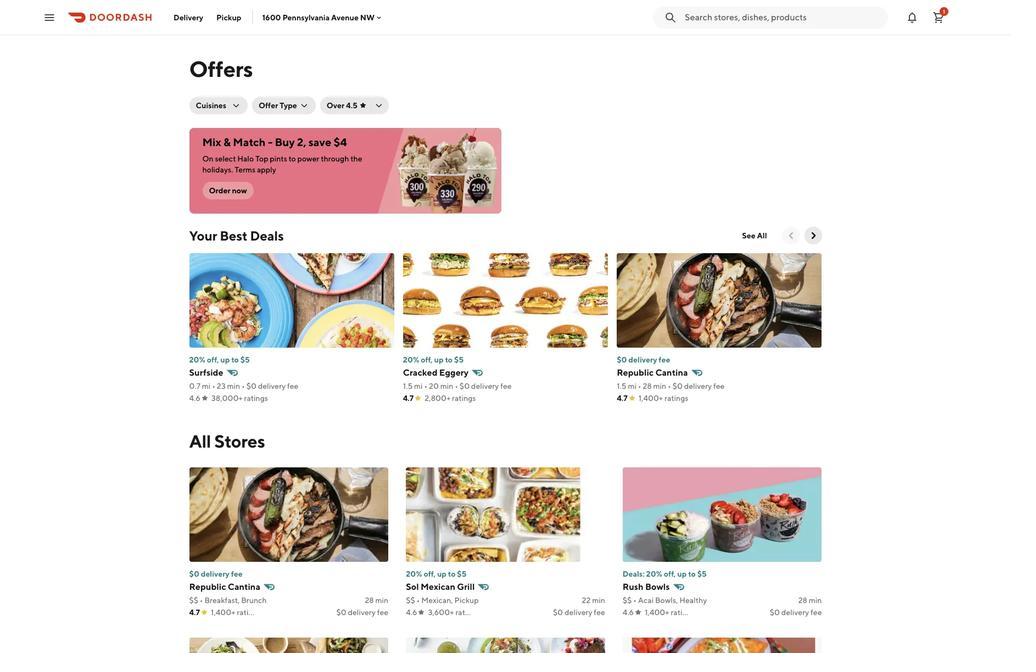 Task type: vqa. For each thing, say whether or not it's contained in the screenshot.


Task type: describe. For each thing, give the bounding box(es) containing it.
open menu image
[[43, 11, 56, 24]]

healthy
[[680, 596, 708, 605]]

delivery
[[174, 13, 203, 22]]

0.7
[[189, 382, 201, 391]]

1
[[944, 8, 946, 15]]

mi for surfside
[[202, 382, 211, 391]]

mi for cracked eggery
[[414, 382, 423, 391]]

$4
[[334, 136, 347, 148]]

mexican,
[[422, 596, 453, 605]]

surfside
[[189, 368, 224, 378]]

1,400+ ratings for republic cantina
[[211, 609, 261, 617]]

38,000+ ratings
[[212, 394, 268, 403]]

3,600+ ratings
[[428, 609, 480, 617]]

on
[[203, 154, 214, 163]]

brunch
[[241, 596, 267, 605]]

1,400+ down 1.5 mi • 28 min • $0 delivery fee on the bottom
[[639, 394, 664, 403]]

1,400+ ratings down 1.5 mi • 28 min • $0 delivery fee on the bottom
[[639, 394, 689, 403]]

20% off, up to $5 for surfside
[[189, 356, 250, 364]]

order now button
[[203, 182, 254, 200]]

38,000+
[[212, 394, 243, 403]]

0 horizontal spatial 4.6
[[189, 394, 201, 403]]

ratings down grill
[[456, 609, 480, 617]]

previous button of carousel image
[[786, 230, 797, 241]]

3,600+
[[428, 609, 454, 617]]

1600 pennsylvania avenue nw
[[262, 13, 375, 22]]

pickup inside button
[[217, 13, 242, 22]]

pennsylvania
[[283, 13, 330, 22]]

-
[[268, 136, 273, 148]]

notification bell image
[[906, 11, 920, 24]]

to for cracked eggery
[[446, 356, 453, 364]]

20% up bowls
[[647, 570, 663, 579]]

$$ for rush
[[623, 596, 632, 605]]

to for sol mexican grill
[[448, 570, 456, 579]]

22 min
[[582, 596, 606, 605]]

cuisines button
[[189, 97, 248, 114]]

offer type
[[259, 101, 297, 110]]

now
[[232, 186, 247, 195]]

to inside on select halo top pints to power through the holidays. terms apply
[[289, 154, 296, 163]]

20% for surfside
[[189, 356, 206, 364]]

4.7 for cracked eggery
[[403, 394, 414, 403]]

ratings down 1.5 mi • 28 min • $0 delivery fee on the bottom
[[665, 394, 689, 403]]

$$ for republic
[[189, 596, 198, 605]]

cantina for $0
[[228, 582, 261, 593]]

cracked
[[403, 368, 438, 378]]

mi for republic cantina
[[629, 382, 637, 391]]

next button of carousel image
[[808, 230, 819, 241]]

cuisines
[[196, 101, 227, 110]]

bowls,
[[656, 596, 679, 605]]

match
[[233, 136, 266, 148]]

28 for republic cantina
[[365, 596, 374, 605]]

ratings down 0.7 mi • 23 min • $0 delivery fee
[[244, 394, 268, 403]]

avenue
[[332, 13, 359, 22]]

up for surfside
[[221, 356, 230, 364]]

$0 delivery fee for republic cantina
[[337, 609, 389, 617]]

2,
[[297, 136, 307, 148]]

order
[[209, 186, 231, 195]]

0.7 mi • 23 min • $0 delivery fee
[[189, 382, 299, 391]]

on select halo top pints to power through the holidays. terms apply
[[203, 154, 363, 174]]

all stores
[[189, 431, 265, 452]]

the
[[351, 154, 363, 163]]

delivery button
[[167, 9, 210, 26]]

20% for sol mexican grill
[[406, 570, 423, 579]]

see
[[743, 231, 756, 240]]

ratings down healthy
[[671, 609, 695, 617]]

over 4.5 button
[[320, 97, 389, 114]]

up for sol mexican grill
[[438, 570, 447, 579]]

22
[[582, 596, 591, 605]]

up up healthy
[[678, 570, 687, 579]]

power
[[298, 154, 320, 163]]

ratings down brunch
[[237, 609, 261, 617]]

save
[[309, 136, 332, 148]]

sol mexican grill
[[406, 582, 475, 593]]

bowls
[[646, 582, 670, 593]]

offer type button
[[252, 97, 316, 114]]

1 horizontal spatial 28
[[643, 382, 652, 391]]

4.7 for republic cantina
[[617, 394, 628, 403]]

halo
[[238, 154, 254, 163]]

$0 delivery fee for sol mexican grill
[[554, 609, 606, 617]]

4.6 for sol mexican grill
[[406, 609, 417, 617]]

20% off, up to $5 for sol mexican grill
[[406, 570, 467, 579]]

acai
[[639, 596, 654, 605]]

off, for cracked eggery
[[421, 356, 433, 364]]

&
[[224, 136, 231, 148]]

over
[[327, 101, 345, 110]]

republic cantina for $0
[[189, 582, 261, 593]]

$$ • acai bowls, healthy
[[623, 596, 708, 605]]

1 horizontal spatial pickup
[[455, 596, 479, 605]]

20
[[429, 382, 439, 391]]

2,800+ ratings
[[425, 394, 476, 403]]

mix & match - buy 2, save $4
[[203, 136, 347, 148]]

off, for sol mexican grill
[[424, 570, 436, 579]]

offer
[[259, 101, 278, 110]]

sol
[[406, 582, 419, 593]]

$5 for cracked eggery
[[455, 356, 464, 364]]

mix
[[203, 136, 221, 148]]

republic for $0
[[189, 582, 226, 593]]

order now
[[209, 186, 247, 195]]



Task type: locate. For each thing, give the bounding box(es) containing it.
1,400+ for republic cantina
[[211, 609, 236, 617]]

pickup down grill
[[455, 596, 479, 605]]

$5 up healthy
[[698, 570, 707, 579]]

type
[[280, 101, 297, 110]]

nw
[[361, 13, 375, 22]]

rush
[[623, 582, 644, 593]]

1,400+ for rush bowls
[[645, 609, 670, 617]]

0 horizontal spatial pickup
[[217, 13, 242, 22]]

$$ • mexican, pickup
[[406, 596, 479, 605]]

to up 0.7 mi • 23 min • $0 delivery fee
[[231, 356, 239, 364]]

$5 up grill
[[458, 570, 467, 579]]

23
[[217, 382, 226, 391]]

0 vertical spatial all
[[758, 231, 768, 240]]

republic up 1.5 mi • 28 min • $0 delivery fee on the bottom
[[617, 368, 654, 378]]

0 horizontal spatial republic
[[189, 582, 226, 593]]

0 horizontal spatial cantina
[[228, 582, 261, 593]]

20% for cracked eggery
[[403, 356, 420, 364]]

to for surfside
[[231, 356, 239, 364]]

0 horizontal spatial 1.5
[[403, 382, 413, 391]]

best
[[220, 228, 248, 244]]

your best deals
[[189, 228, 284, 244]]

off, for surfside
[[207, 356, 219, 364]]

deals
[[250, 228, 284, 244]]

0 horizontal spatial $$
[[189, 596, 198, 605]]

$$ for sol
[[406, 596, 415, 605]]

2 horizontal spatial 4.7
[[617, 394, 628, 403]]

2 $$ from the left
[[406, 596, 415, 605]]

0 horizontal spatial 28
[[365, 596, 374, 605]]

1,400+ down breakfast,
[[211, 609, 236, 617]]

20% up surfside
[[189, 356, 206, 364]]

off, up surfside
[[207, 356, 219, 364]]

0 vertical spatial republic cantina
[[617, 368, 689, 378]]

deals: 20% off, up to $5
[[623, 570, 707, 579]]

all left stores
[[189, 431, 211, 452]]

up up cracked eggery
[[435, 356, 444, 364]]

28
[[643, 382, 652, 391], [365, 596, 374, 605], [799, 596, 808, 605]]

1 1.5 from the left
[[403, 382, 413, 391]]

1 vertical spatial all
[[189, 431, 211, 452]]

0 horizontal spatial all
[[189, 431, 211, 452]]

1 horizontal spatial 1.5
[[617, 382, 627, 391]]

0 vertical spatial republic
[[617, 368, 654, 378]]

up up sol mexican grill at bottom
[[438, 570, 447, 579]]

apply
[[257, 165, 276, 174]]

republic cantina
[[617, 368, 689, 378], [189, 582, 261, 593]]

offers
[[189, 56, 253, 82]]

1 $$ from the left
[[189, 596, 198, 605]]

through
[[321, 154, 349, 163]]

$5 for surfside
[[241, 356, 250, 364]]

1.5 for republic cantina
[[617, 382, 627, 391]]

4.7 down cracked
[[403, 394, 414, 403]]

top
[[256, 154, 269, 163]]

4.6 down 0.7
[[189, 394, 201, 403]]

1,400+
[[639, 394, 664, 403], [211, 609, 236, 617], [645, 609, 670, 617]]

1 horizontal spatial $$
[[406, 596, 415, 605]]

pickup
[[217, 13, 242, 22], [455, 596, 479, 605]]

your best deals link
[[189, 227, 284, 245]]

mexican
[[421, 582, 456, 593]]

1.5 mi • 28 min • $0 delivery fee
[[617, 382, 725, 391]]

2 1.5 from the left
[[617, 382, 627, 391]]

1 horizontal spatial 4.7
[[403, 394, 414, 403]]

1,400+ ratings down $$ • breakfast, brunch on the bottom left of the page
[[211, 609, 261, 617]]

republic cantina up breakfast,
[[189, 582, 261, 593]]

0 vertical spatial pickup
[[217, 13, 242, 22]]

$5 up 0.7 mi • 23 min • $0 delivery fee
[[241, 356, 250, 364]]

$$
[[189, 596, 198, 605], [406, 596, 415, 605], [623, 596, 632, 605]]

$0
[[617, 356, 627, 364], [247, 382, 257, 391], [460, 382, 470, 391], [673, 382, 683, 391], [189, 570, 199, 579], [337, 609, 347, 617], [554, 609, 564, 617], [771, 609, 781, 617]]

buy
[[275, 136, 295, 148]]

4.6 for rush bowls
[[623, 609, 634, 617]]

cantina
[[656, 368, 689, 378], [228, 582, 261, 593]]

0 horizontal spatial republic cantina
[[189, 582, 261, 593]]

to up eggery
[[446, 356, 453, 364]]

to
[[289, 154, 296, 163], [231, 356, 239, 364], [446, 356, 453, 364], [448, 570, 456, 579], [689, 570, 696, 579]]

•
[[212, 382, 215, 391], [242, 382, 245, 391], [425, 382, 428, 391], [455, 382, 458, 391], [639, 382, 642, 391], [668, 382, 672, 391], [200, 596, 203, 605], [417, 596, 420, 605], [634, 596, 637, 605]]

all
[[758, 231, 768, 240], [189, 431, 211, 452]]

2 28 min from the left
[[799, 596, 823, 605]]

2 horizontal spatial 28
[[799, 596, 808, 605]]

1 button
[[928, 6, 950, 28]]

1.5 mi • 20 min • $0 delivery fee
[[403, 382, 512, 391]]

pints
[[270, 154, 287, 163]]

1 vertical spatial cantina
[[228, 582, 261, 593]]

republic
[[617, 368, 654, 378], [189, 582, 226, 593]]

1 horizontal spatial mi
[[414, 382, 423, 391]]

stores
[[214, 431, 265, 452]]

delivery
[[629, 356, 658, 364], [258, 382, 286, 391], [472, 382, 499, 391], [685, 382, 713, 391], [201, 570, 230, 579], [348, 609, 376, 617], [565, 609, 593, 617], [782, 609, 810, 617]]

3 $$ from the left
[[623, 596, 632, 605]]

all right see
[[758, 231, 768, 240]]

1.5 for cracked eggery
[[403, 382, 413, 391]]

cantina up 1.5 mi • 28 min • $0 delivery fee on the bottom
[[656, 368, 689, 378]]

cracked eggery
[[403, 368, 469, 378]]

off,
[[207, 356, 219, 364], [421, 356, 433, 364], [424, 570, 436, 579], [664, 570, 676, 579]]

2,800+
[[425, 394, 451, 403]]

1600
[[262, 13, 281, 22]]

1,400+ ratings down bowls,
[[645, 609, 695, 617]]

eggery
[[440, 368, 469, 378]]

$0 delivery fee
[[617, 356, 671, 364], [189, 570, 243, 579], [337, 609, 389, 617], [554, 609, 606, 617], [771, 609, 823, 617]]

20% off, up to $5 up cracked eggery
[[403, 356, 464, 364]]

28 min for rush bowls
[[799, 596, 823, 605]]

pickup right delivery
[[217, 13, 242, 22]]

to right pints
[[289, 154, 296, 163]]

0 horizontal spatial mi
[[202, 382, 211, 391]]

select
[[215, 154, 236, 163]]

0 horizontal spatial 4.7
[[189, 609, 200, 617]]

0 horizontal spatial 28 min
[[365, 596, 389, 605]]

$$ left breakfast,
[[189, 596, 198, 605]]

off, up cracked
[[421, 356, 433, 364]]

28 for rush bowls
[[799, 596, 808, 605]]

up for cracked eggery
[[435, 356, 444, 364]]

1.5
[[403, 382, 413, 391], [617, 382, 627, 391]]

$$ • breakfast, brunch
[[189, 596, 267, 605]]

see all link
[[736, 227, 774, 245]]

min
[[227, 382, 240, 391], [441, 382, 454, 391], [654, 382, 667, 391], [376, 596, 389, 605], [593, 596, 606, 605], [810, 596, 823, 605]]

20% off, up to $5 up mexican
[[406, 570, 467, 579]]

fee
[[659, 356, 671, 364], [287, 382, 299, 391], [501, 382, 512, 391], [714, 382, 725, 391], [231, 570, 243, 579], [377, 609, 389, 617], [594, 609, 606, 617], [811, 609, 823, 617]]

0 vertical spatial cantina
[[656, 368, 689, 378]]

off, up bowls
[[664, 570, 676, 579]]

20% off, up to $5
[[189, 356, 250, 364], [403, 356, 464, 364], [406, 570, 467, 579]]

$5 up eggery
[[455, 356, 464, 364]]

20% off, up to $5 for cracked eggery
[[403, 356, 464, 364]]

mi
[[202, 382, 211, 391], [414, 382, 423, 391], [629, 382, 637, 391]]

4.6 down sol
[[406, 609, 417, 617]]

pickup button
[[210, 9, 248, 26]]

1600 pennsylvania avenue nw button
[[262, 13, 384, 22]]

to up sol mexican grill at bottom
[[448, 570, 456, 579]]

1 vertical spatial pickup
[[455, 596, 479, 605]]

see all
[[743, 231, 768, 240]]

1 vertical spatial republic
[[189, 582, 226, 593]]

up up surfside
[[221, 356, 230, 364]]

1 mi from the left
[[202, 382, 211, 391]]

Store search: begin typing to search for stores available on DoorDash text field
[[685, 11, 882, 23]]

holidays.
[[203, 165, 233, 174]]

off, up mexican
[[424, 570, 436, 579]]

4.7 down $$ • breakfast, brunch on the bottom left of the page
[[189, 609, 200, 617]]

$5 for sol mexican grill
[[458, 570, 467, 579]]

republic up breakfast,
[[189, 582, 226, 593]]

1,400+ ratings
[[639, 394, 689, 403], [211, 609, 261, 617], [645, 609, 695, 617]]

0 items, open order cart image
[[933, 11, 946, 24]]

$0 delivery fee for rush bowls
[[771, 609, 823, 617]]

20% up cracked
[[403, 356, 420, 364]]

deals:
[[623, 570, 645, 579]]

over 4.5
[[327, 101, 358, 110]]

rush bowls
[[623, 582, 670, 593]]

1 horizontal spatial 4.6
[[406, 609, 417, 617]]

1 horizontal spatial 28 min
[[799, 596, 823, 605]]

20% up sol
[[406, 570, 423, 579]]

3 mi from the left
[[629, 382, 637, 391]]

20%
[[189, 356, 206, 364], [403, 356, 420, 364], [406, 570, 423, 579], [647, 570, 663, 579]]

4.7 down 1.5 mi • 28 min • $0 delivery fee on the bottom
[[617, 394, 628, 403]]

20% off, up to $5 up surfside
[[189, 356, 250, 364]]

2 horizontal spatial $$
[[623, 596, 632, 605]]

2 horizontal spatial mi
[[629, 382, 637, 391]]

1,400+ down $$ • acai bowls, healthy
[[645, 609, 670, 617]]

1,400+ ratings for rush bowls
[[645, 609, 695, 617]]

$$ down rush
[[623, 596, 632, 605]]

cantina for 1,400+
[[656, 368, 689, 378]]

28 min
[[365, 596, 389, 605], [799, 596, 823, 605]]

2 horizontal spatial 4.6
[[623, 609, 634, 617]]

1 vertical spatial republic cantina
[[189, 582, 261, 593]]

republic cantina up 1.5 mi • 28 min • $0 delivery fee on the bottom
[[617, 368, 689, 378]]

28 min for republic cantina
[[365, 596, 389, 605]]

$5
[[241, 356, 250, 364], [455, 356, 464, 364], [458, 570, 467, 579], [698, 570, 707, 579]]

4.7
[[403, 394, 414, 403], [617, 394, 628, 403], [189, 609, 200, 617]]

1 horizontal spatial all
[[758, 231, 768, 240]]

ratings down 1.5 mi • 20 min • $0 delivery fee
[[452, 394, 476, 403]]

breakfast,
[[205, 596, 240, 605]]

2 mi from the left
[[414, 382, 423, 391]]

to up healthy
[[689, 570, 696, 579]]

your
[[189, 228, 217, 244]]

1 28 min from the left
[[365, 596, 389, 605]]

republic for 1,400+
[[617, 368, 654, 378]]

4.6 down rush
[[623, 609, 634, 617]]

1 horizontal spatial republic cantina
[[617, 368, 689, 378]]

$$ down sol
[[406, 596, 415, 605]]

grill
[[457, 582, 475, 593]]

ratings
[[244, 394, 268, 403], [452, 394, 476, 403], [665, 394, 689, 403], [237, 609, 261, 617], [456, 609, 480, 617], [671, 609, 695, 617]]

terms
[[235, 165, 256, 174]]

cantina up brunch
[[228, 582, 261, 593]]

republic cantina for 1,400+
[[617, 368, 689, 378]]

4.5
[[346, 101, 358, 110]]

1 horizontal spatial republic
[[617, 368, 654, 378]]

1 horizontal spatial cantina
[[656, 368, 689, 378]]



